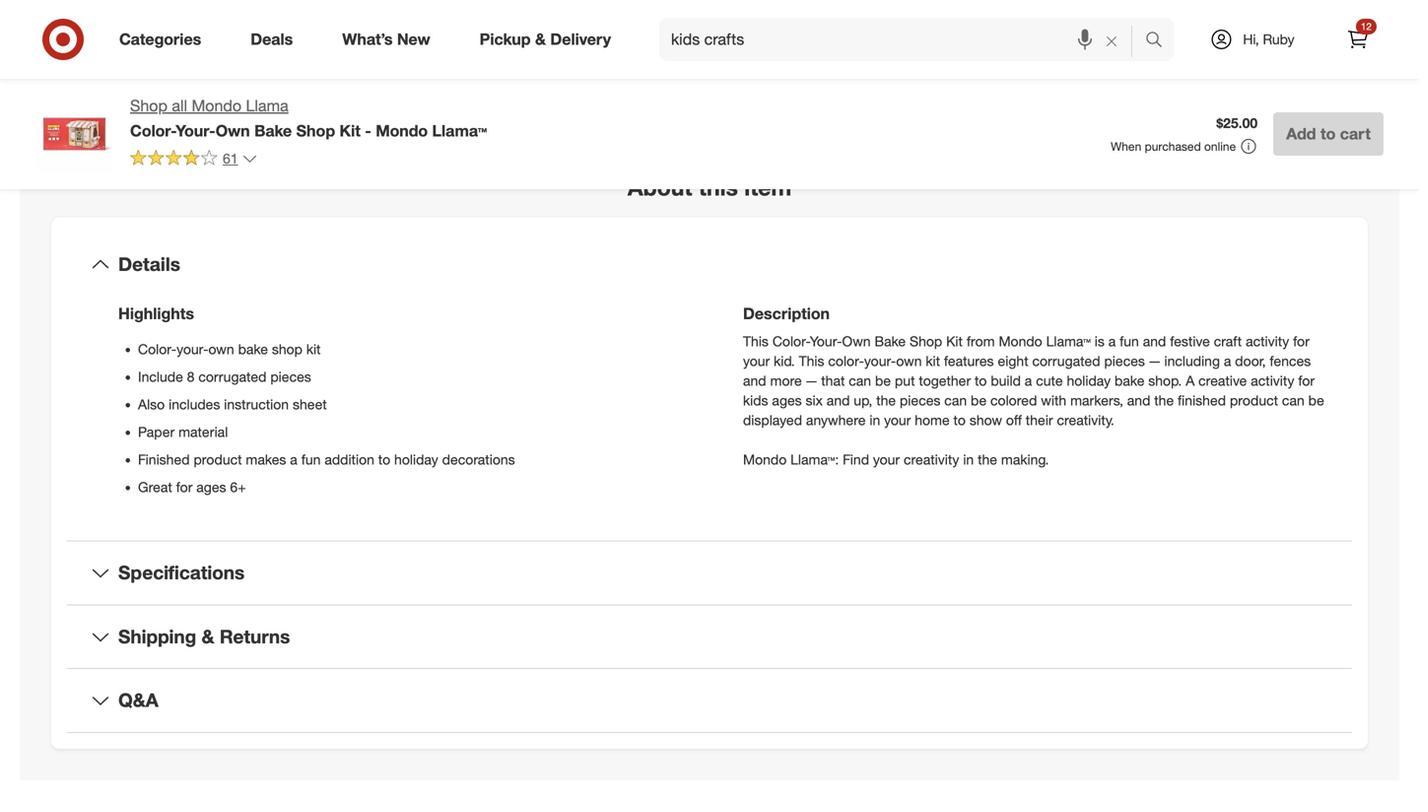 Task type: locate. For each thing, give the bounding box(es) containing it.
0 horizontal spatial your-
[[177, 341, 208, 358]]

0 horizontal spatial bake
[[254, 121, 292, 140]]

can down together
[[944, 392, 967, 409]]

eight
[[998, 352, 1028, 370]]

1 vertical spatial shop
[[296, 121, 335, 140]]

deals link
[[234, 18, 318, 61]]

bake left shop.
[[1115, 372, 1145, 389]]

& down bakery
[[535, 30, 546, 49]]

& left returns
[[202, 625, 214, 648]]

own up color-
[[842, 333, 871, 350]]

color- down all at the top of page
[[130, 121, 176, 140]]

1 horizontal spatial holiday
[[1067, 372, 1111, 389]]

markers,
[[1070, 392, 1123, 409]]

0 horizontal spatial fun
[[301, 451, 321, 468]]

own up "include 8 corrugated pieces"
[[208, 341, 234, 358]]

1 horizontal spatial kit
[[946, 333, 963, 350]]

this down description
[[743, 333, 769, 350]]

christmas bakery - he loves his new christmas bakery
[[400, 4, 645, 35]]

and up anywhere
[[827, 392, 850, 409]]

1 horizontal spatial your-
[[864, 352, 896, 370]]

—
[[1149, 352, 1161, 370], [806, 372, 817, 389]]

1 horizontal spatial llama™
[[1046, 333, 1091, 350]]

pieces down is
[[1104, 352, 1145, 370]]

0 vertical spatial —
[[1149, 352, 1161, 370]]

bakery
[[457, 20, 493, 35]]

including
[[1164, 352, 1220, 370]]

0 horizontal spatial llama™
[[432, 121, 487, 140]]

and
[[1143, 333, 1166, 350], [743, 372, 766, 389], [827, 392, 850, 409], [1127, 392, 1150, 409]]

sheet
[[293, 396, 327, 413]]

for down fences
[[1298, 372, 1315, 389]]

1 vertical spatial -
[[365, 121, 371, 140]]

is
[[1095, 333, 1105, 350]]

the left making.
[[978, 451, 997, 468]]

be up show
[[971, 392, 987, 409]]

own up put
[[896, 352, 922, 370]]

1 vertical spatial your-
[[810, 333, 842, 350]]

2 vertical spatial shop
[[910, 333, 942, 350]]

0 horizontal spatial ages
[[196, 479, 226, 496]]

shipping
[[118, 625, 196, 648]]

fun right is
[[1120, 333, 1139, 350]]

1 vertical spatial bake
[[1115, 372, 1145, 389]]

addition
[[325, 451, 374, 468]]

your right find on the bottom
[[873, 451, 900, 468]]

kit
[[340, 121, 361, 140], [946, 333, 963, 350]]

0 vertical spatial in
[[870, 412, 880, 429]]

ages down more
[[772, 392, 802, 409]]

your- up the 61 link
[[176, 121, 216, 140]]

- left he
[[548, 4, 552, 19]]

material
[[178, 423, 228, 441]]

1 horizontal spatial —
[[1149, 352, 1161, 370]]

12
[[1361, 20, 1372, 33]]

your- up 8
[[177, 341, 208, 358]]

0 vertical spatial llama™
[[432, 121, 487, 140]]

mondo up eight
[[999, 333, 1042, 350]]

bake left shop
[[238, 341, 268, 358]]

kit right shop
[[306, 341, 321, 358]]

activity down fences
[[1251, 372, 1294, 389]]

a down craft
[[1224, 352, 1231, 370]]

loves
[[574, 4, 601, 19]]

about
[[628, 173, 692, 201]]

own inside "this color-your-own bake shop kit from mondo llama™ is a fun and festive craft activity for your kid. this color-your-own kit features eight corrugated pieces — including a door, fences and more — that can be put together to build a cute holiday bake shop. a creative activity for kids ages six and up, the pieces can be colored with markers, and the finished product can be displayed anywhere in your home to show off their creativity."
[[896, 352, 922, 370]]

can down fences
[[1282, 392, 1305, 409]]

to
[[1321, 124, 1336, 143], [975, 372, 987, 389], [954, 412, 966, 429], [378, 451, 390, 468]]

your left kid. on the right
[[743, 352, 770, 370]]

1 vertical spatial christmas
[[400, 20, 454, 35]]

delivery
[[550, 30, 611, 49]]

1 vertical spatial llama™
[[1046, 333, 1091, 350]]

0 horizontal spatial your-
[[176, 121, 216, 140]]

for up fences
[[1293, 333, 1310, 350]]

mondo right all at the top of page
[[192, 96, 241, 115]]

pieces down shop
[[270, 368, 311, 385]]

item
[[744, 173, 791, 201]]

pickup
[[480, 30, 531, 49]]

add to cart
[[1286, 124, 1371, 143]]

1 horizontal spatial product
[[1230, 392, 1278, 409]]

kit up features
[[946, 333, 963, 350]]

image gallery element
[[35, 0, 686, 126]]

details button
[[67, 233, 1352, 296]]

holiday left decorations
[[394, 451, 438, 468]]

0 vertical spatial holiday
[[1067, 372, 1111, 389]]

0 vertical spatial fun
[[1120, 333, 1139, 350]]

bake
[[238, 341, 268, 358], [1115, 372, 1145, 389]]

0 vertical spatial bake
[[238, 341, 268, 358]]

in down up,
[[870, 412, 880, 429]]

llama™ inside shop all mondo llama color-your-own bake shop kit - mondo llama™
[[432, 121, 487, 140]]

product
[[1230, 392, 1278, 409], [194, 451, 242, 468]]

0 horizontal spatial kit
[[340, 121, 361, 140]]

when
[[1111, 139, 1142, 154]]

specifications button
[[67, 542, 1352, 604]]

a
[[1108, 333, 1116, 350], [1224, 352, 1231, 370], [1025, 372, 1032, 389], [290, 451, 297, 468]]

1 horizontal spatial own
[[896, 352, 922, 370]]

0 horizontal spatial product
[[194, 451, 242, 468]]

1 vertical spatial product
[[194, 451, 242, 468]]

shop.
[[1148, 372, 1182, 389]]

mondo
[[192, 96, 241, 115], [376, 121, 428, 140], [999, 333, 1042, 350], [743, 451, 787, 468]]

1 vertical spatial fun
[[301, 451, 321, 468]]

0 vertical spatial -
[[548, 4, 552, 19]]

includes
[[169, 396, 220, 413]]

0 horizontal spatial pieces
[[270, 368, 311, 385]]

ages left the 6+
[[196, 479, 226, 496]]

hi,
[[1243, 31, 1259, 48]]

0 horizontal spatial in
[[870, 412, 880, 429]]

your left home at bottom
[[884, 412, 911, 429]]

the right up,
[[876, 392, 896, 409]]

1 horizontal spatial corrugated
[[1032, 352, 1100, 370]]

bake up put
[[875, 333, 906, 350]]

christmas left bakery
[[400, 20, 454, 35]]

making.
[[1001, 451, 1049, 468]]

2 horizontal spatial shop
[[910, 333, 942, 350]]

their
[[1026, 412, 1053, 429]]

0 vertical spatial &
[[535, 30, 546, 49]]

ages
[[772, 392, 802, 409], [196, 479, 226, 496]]

ages inside "this color-your-own bake shop kit from mondo llama™ is a fun and festive craft activity for your kid. this color-your-own kit features eight corrugated pieces — including a door, fences and more — that can be put together to build a cute holiday bake shop. a creative activity for kids ages six and up, the pieces can be colored with markers, and the finished product can be displayed anywhere in your home to show off their creativity."
[[772, 392, 802, 409]]

product down creative
[[1230, 392, 1278, 409]]

1 horizontal spatial this
[[799, 352, 824, 370]]

fun inside "this color-your-own bake shop kit from mondo llama™ is a fun and festive craft activity for your kid. this color-your-own kit features eight corrugated pieces — including a door, fences and more — that can be put together to build a cute holiday bake shop. a creative activity for kids ages six and up, the pieces can be colored with markers, and the finished product can be displayed anywhere in your home to show off their creativity."
[[1120, 333, 1139, 350]]

what's new
[[342, 30, 430, 49]]

this
[[743, 333, 769, 350], [799, 352, 824, 370]]

1 vertical spatial bake
[[875, 333, 906, 350]]

purchased
[[1145, 139, 1201, 154]]

0 vertical spatial product
[[1230, 392, 1278, 409]]

activity up door,
[[1246, 333, 1289, 350]]

also includes instruction sheet
[[138, 396, 327, 413]]

holiday up markers,
[[1067, 372, 1111, 389]]

colored
[[990, 392, 1037, 409]]

1 horizontal spatial can
[[944, 392, 967, 409]]

& for shipping
[[202, 625, 214, 648]]

1 vertical spatial holiday
[[394, 451, 438, 468]]

this right kid. on the right
[[799, 352, 824, 370]]

1 vertical spatial ages
[[196, 479, 226, 496]]

0 vertical spatial ages
[[772, 392, 802, 409]]

shop inside "this color-your-own bake shop kit from mondo llama™ is a fun and festive craft activity for your kid. this color-your-own kit features eight corrugated pieces — including a door, fences and more — that can be put together to build a cute holiday bake shop. a creative activity for kids ages six and up, the pieces can be colored with markers, and the finished product can be displayed anywhere in your home to show off their creativity."
[[910, 333, 942, 350]]

displayed
[[743, 412, 802, 429]]

corrugated up also includes instruction sheet
[[198, 368, 267, 385]]

activity
[[1246, 333, 1289, 350], [1251, 372, 1294, 389]]

6+
[[230, 479, 246, 496]]

mondo inside "this color-your-own bake shop kit from mondo llama™ is a fun and festive craft activity for your kid. this color-your-own kit features eight corrugated pieces — including a door, fences and more — that can be put together to build a cute holiday bake shop. a creative activity for kids ages six and up, the pieces can be colored with markers, and the finished product can be displayed anywhere in your home to show off their creativity."
[[999, 333, 1042, 350]]

build
[[991, 372, 1021, 389]]

0 horizontal spatial the
[[876, 392, 896, 409]]

0 horizontal spatial -
[[365, 121, 371, 140]]

0 horizontal spatial this
[[743, 333, 769, 350]]

0 horizontal spatial shop
[[130, 96, 167, 115]]

a right makes at the left of page
[[290, 451, 297, 468]]

great for ages 6+
[[138, 479, 246, 496]]

pieces
[[1104, 352, 1145, 370], [270, 368, 311, 385], [900, 392, 941, 409]]

own up 61 at top left
[[216, 121, 250, 140]]

a left the "cute"
[[1025, 372, 1032, 389]]

2 vertical spatial for
[[176, 479, 193, 496]]

llama™:
[[790, 451, 839, 468]]

corrugated
[[1032, 352, 1100, 370], [198, 368, 267, 385]]

2 horizontal spatial the
[[1154, 392, 1174, 409]]

pickup & delivery link
[[463, 18, 636, 61]]

color-
[[828, 352, 864, 370]]

what's
[[342, 30, 393, 49]]

your- up put
[[864, 352, 896, 370]]

product inside "this color-your-own bake shop kit from mondo llama™ is a fun and festive craft activity for your kid. this color-your-own kit features eight corrugated pieces — including a door, fences and more — that can be put together to build a cute holiday bake shop. a creative activity for kids ages six and up, the pieces can be colored with markers, and the finished product can be displayed anywhere in your home to show off their creativity."
[[1230, 392, 1278, 409]]

q&a button
[[67, 669, 1352, 732]]

craft
[[1214, 333, 1242, 350]]

1 horizontal spatial shop
[[296, 121, 335, 140]]

1 horizontal spatial fun
[[1120, 333, 1139, 350]]

1 vertical spatial activity
[[1251, 372, 1294, 389]]

pieces up home at bottom
[[900, 392, 941, 409]]

own inside "this color-your-own bake shop kit from mondo llama™ is a fun and festive craft activity for your kid. this color-your-own kit features eight corrugated pieces — including a door, fences and more — that can be put together to build a cute holiday bake shop. a creative activity for kids ages six and up, the pieces can be colored with markers, and the finished product can be displayed anywhere in your home to show off their creativity."
[[842, 333, 871, 350]]

bake down llama
[[254, 121, 292, 140]]

ruby
[[1263, 31, 1295, 48]]

1 vertical spatial own
[[842, 333, 871, 350]]

- down what's
[[365, 121, 371, 140]]

product down material
[[194, 451, 242, 468]]

pickup & delivery
[[480, 30, 611, 49]]

1 vertical spatial &
[[202, 625, 214, 648]]

your-
[[177, 341, 208, 358], [864, 352, 896, 370]]

1 horizontal spatial bake
[[875, 333, 906, 350]]

in right creativity at bottom right
[[963, 451, 974, 468]]

1 horizontal spatial ages
[[772, 392, 802, 409]]

to right add
[[1321, 124, 1336, 143]]

2 vertical spatial your
[[873, 451, 900, 468]]

color-
[[130, 121, 176, 140], [772, 333, 810, 350], [138, 341, 177, 358]]

home
[[915, 412, 950, 429]]

your- inside "this color-your-own bake shop kit from mondo llama™ is a fun and festive craft activity for your kid. this color-your-own kit features eight corrugated pieces — including a door, fences and more — that can be put together to build a cute holiday bake shop. a creative activity for kids ages six and up, the pieces can be colored with markers, and the finished product can be displayed anywhere in your home to show off their creativity."
[[810, 333, 842, 350]]

in inside "this color-your-own bake shop kit from mondo llama™ is a fun and festive craft activity for your kid. this color-your-own kit features eight corrugated pieces — including a door, fences and more — that can be put together to build a cute holiday bake shop. a creative activity for kids ages six and up, the pieces can be colored with markers, and the finished product can be displayed anywhere in your home to show off their creativity."
[[870, 412, 880, 429]]

kit inside shop all mondo llama color-your-own bake shop kit - mondo llama™
[[340, 121, 361, 140]]

christmas up bakery
[[450, 4, 504, 19]]

up,
[[854, 392, 872, 409]]

1 horizontal spatial pieces
[[900, 392, 941, 409]]

kit down what's
[[340, 121, 361, 140]]

for right great
[[176, 479, 193, 496]]

1 vertical spatial —
[[806, 372, 817, 389]]

& inside dropdown button
[[202, 625, 214, 648]]

1 horizontal spatial &
[[535, 30, 546, 49]]

0 vertical spatial own
[[216, 121, 250, 140]]

llama™
[[432, 121, 487, 140], [1046, 333, 1091, 350]]

your- up color-
[[810, 333, 842, 350]]

bake inside shop all mondo llama color-your-own bake shop kit - mondo llama™
[[254, 121, 292, 140]]

0 vertical spatial this
[[743, 333, 769, 350]]

to inside button
[[1321, 124, 1336, 143]]

1 vertical spatial this
[[799, 352, 824, 370]]

1 horizontal spatial kit
[[926, 352, 940, 370]]

0 horizontal spatial own
[[216, 121, 250, 140]]

0 vertical spatial christmas
[[450, 4, 504, 19]]

— up 'six'
[[806, 372, 817, 389]]

0 horizontal spatial &
[[202, 625, 214, 648]]

1 vertical spatial kit
[[946, 333, 963, 350]]

0 vertical spatial kit
[[340, 121, 361, 140]]

shop
[[272, 341, 302, 358]]

new
[[397, 30, 430, 49]]

fun left addition
[[301, 451, 321, 468]]

for
[[1293, 333, 1310, 350], [1298, 372, 1315, 389], [176, 479, 193, 496]]

your- inside shop all mondo llama color-your-own bake shop kit - mondo llama™
[[176, 121, 216, 140]]

0 vertical spatial bake
[[254, 121, 292, 140]]

online
[[1204, 139, 1236, 154]]

holiday inside "this color-your-own bake shop kit from mondo llama™ is a fun and festive craft activity for your kid. this color-your-own kit features eight corrugated pieces — including a door, fences and more — that can be put together to build a cute holiday bake shop. a creative activity for kids ages six and up, the pieces can be colored with markers, and the finished product can be displayed anywhere in your home to show off their creativity."
[[1067, 372, 1111, 389]]

can
[[849, 372, 871, 389], [944, 392, 967, 409], [1282, 392, 1305, 409]]

kit
[[306, 341, 321, 358], [926, 352, 940, 370]]

categories
[[119, 30, 201, 49]]

be down fences
[[1308, 392, 1324, 409]]

your
[[743, 352, 770, 370], [884, 412, 911, 429], [873, 451, 900, 468]]

be left put
[[875, 372, 891, 389]]

-
[[548, 4, 552, 19], [365, 121, 371, 140]]

0 horizontal spatial own
[[208, 341, 234, 358]]

can up up,
[[849, 372, 871, 389]]

— up shop.
[[1149, 352, 1161, 370]]

to right addition
[[378, 451, 390, 468]]

the
[[876, 392, 896, 409], [1154, 392, 1174, 409], [978, 451, 997, 468]]

color- up kid. on the right
[[772, 333, 810, 350]]

own inside shop all mondo llama color-your-own bake shop kit - mondo llama™
[[216, 121, 250, 140]]

2 horizontal spatial be
[[1308, 392, 1324, 409]]

1 vertical spatial in
[[963, 451, 974, 468]]

0 vertical spatial your-
[[176, 121, 216, 140]]

1 horizontal spatial own
[[842, 333, 871, 350]]

61 link
[[130, 149, 258, 171]]

corrugated up the "cute"
[[1032, 352, 1100, 370]]

kit up together
[[926, 352, 940, 370]]

1 horizontal spatial -
[[548, 4, 552, 19]]

1 horizontal spatial your-
[[810, 333, 842, 350]]

more
[[770, 372, 802, 389]]

1 horizontal spatial bake
[[1115, 372, 1145, 389]]

the down shop.
[[1154, 392, 1174, 409]]

bakery
[[508, 4, 545, 19]]

to left show
[[954, 412, 966, 429]]



Task type: describe. For each thing, give the bounding box(es) containing it.
llama™ inside "this color-your-own bake shop kit from mondo llama™ is a fun and festive craft activity for your kid. this color-your-own kit features eight corrugated pieces — including a door, fences and more — that can be put together to build a cute holiday bake shop. a creative activity for kids ages six and up, the pieces can be colored with markers, and the finished product can be displayed anywhere in your home to show off their creativity."
[[1046, 333, 1091, 350]]

with
[[1041, 392, 1067, 409]]

0 horizontal spatial bake
[[238, 341, 268, 358]]

this color-your-own bake shop kit from mondo llama™ is a fun and festive craft activity for your kid. this color-your-own kit features eight corrugated pieces — including a door, fences and more — that can be put together to build a cute holiday bake shop. a creative activity for kids ages six and up, the pieces can be colored with markers, and the finished product can be displayed anywhere in your home to show off their creativity.
[[743, 333, 1324, 429]]

a
[[1186, 372, 1195, 389]]

mondo llama™: find your creativity in the making.
[[743, 451, 1049, 468]]

creativity.
[[1057, 412, 1114, 429]]

deals
[[251, 30, 293, 49]]

also
[[138, 396, 165, 413]]

from
[[967, 333, 995, 350]]

put
[[895, 372, 915, 389]]

makes
[[246, 451, 286, 468]]

kids
[[743, 392, 768, 409]]

mondo down displayed
[[743, 451, 787, 468]]

off
[[1006, 412, 1022, 429]]

0 horizontal spatial can
[[849, 372, 871, 389]]

and left festive
[[1143, 333, 1166, 350]]

& for pickup
[[535, 30, 546, 49]]

highlights
[[118, 304, 194, 323]]

search
[[1136, 32, 1184, 51]]

1 vertical spatial for
[[1298, 372, 1315, 389]]

cute
[[1036, 372, 1063, 389]]

finished
[[1178, 392, 1226, 409]]

door,
[[1235, 352, 1266, 370]]

0 horizontal spatial holiday
[[394, 451, 438, 468]]

image of color-your-own bake shop kit - mondo llama™ image
[[35, 95, 114, 173]]

his
[[605, 4, 620, 19]]

returns
[[220, 625, 290, 648]]

include
[[138, 368, 183, 385]]

finished product makes a fun addition to holiday decorations
[[138, 451, 515, 468]]

specifications
[[118, 561, 245, 584]]

together
[[919, 372, 971, 389]]

61
[[223, 150, 238, 167]]

color-your-own bake shop kit - mondo llama&#8482;, 4 of 11 image
[[35, 0, 353, 67]]

to down features
[[975, 372, 987, 389]]

a right is
[[1108, 333, 1116, 350]]

shop all mondo llama color-your-own bake shop kit - mondo llama™
[[130, 96, 487, 140]]

paper material
[[138, 423, 228, 441]]

1 horizontal spatial be
[[971, 392, 987, 409]]

when purchased online
[[1111, 139, 1236, 154]]

about this item
[[628, 173, 791, 201]]

0 vertical spatial shop
[[130, 96, 167, 115]]

categories link
[[102, 18, 226, 61]]

shipping & returns button
[[67, 605, 1352, 668]]

- inside christmas bakery - he loves his new christmas bakery
[[548, 4, 552, 19]]

color-your-own bake shop kit
[[138, 341, 321, 358]]

kid.
[[774, 352, 795, 370]]

bake inside "this color-your-own bake shop kit from mondo llama™ is a fun and festive craft activity for your kid. this color-your-own kit features eight corrugated pieces — including a door, fences and more — that can be put together to build a cute holiday bake shop. a creative activity for kids ages six and up, the pieces can be colored with markers, and the finished product can be displayed anywhere in your home to show off their creativity."
[[1115, 372, 1145, 389]]

great
[[138, 479, 172, 496]]

find
[[843, 451, 869, 468]]

add
[[1286, 124, 1316, 143]]

what's new link
[[325, 18, 455, 61]]

corrugated inside "this color-your-own bake shop kit from mondo llama™ is a fun and festive craft activity for your kid. this color-your-own kit features eight corrugated pieces — including a door, fences and more — that can be put together to build a cute holiday bake shop. a creative activity for kids ages six and up, the pieces can be colored with markers, and the finished product can be displayed anywhere in your home to show off their creativity."
[[1032, 352, 1100, 370]]

- inside shop all mondo llama color-your-own bake shop kit - mondo llama™
[[365, 121, 371, 140]]

2 horizontal spatial can
[[1282, 392, 1305, 409]]

color- inside "this color-your-own bake shop kit from mondo llama™ is a fun and festive craft activity for your kid. this color-your-own kit features eight corrugated pieces — including a door, fences and more — that can be put together to build a cute holiday bake shop. a creative activity for kids ages six and up, the pieces can be colored with markers, and the finished product can be displayed anywhere in your home to show off their creativity."
[[772, 333, 810, 350]]

festive
[[1170, 333, 1210, 350]]

0 horizontal spatial corrugated
[[198, 368, 267, 385]]

your- inside "this color-your-own bake shop kit from mondo llama™ is a fun and festive craft activity for your kid. this color-your-own kit features eight corrugated pieces — including a door, fences and more — that can be put together to build a cute holiday bake shop. a creative activity for kids ages six and up, the pieces can be colored with markers, and the finished product can be displayed anywhere in your home to show off their creativity."
[[864, 352, 896, 370]]

and up "kids"
[[743, 372, 766, 389]]

hi, ruby
[[1243, 31, 1295, 48]]

1 horizontal spatial the
[[978, 451, 997, 468]]

show
[[970, 412, 1002, 429]]

description
[[743, 304, 830, 323]]

anywhere
[[806, 412, 866, 429]]

0 vertical spatial your
[[743, 352, 770, 370]]

kit inside "this color-your-own bake shop kit from mondo llama™ is a fun and festive craft activity for your kid. this color-your-own kit features eight corrugated pieces — including a door, fences and more — that can be put together to build a cute holiday bake shop. a creative activity for kids ages six and up, the pieces can be colored with markers, and the finished product can be displayed anywhere in your home to show off their creativity."
[[946, 333, 963, 350]]

finished
[[138, 451, 190, 468]]

0 horizontal spatial be
[[875, 372, 891, 389]]

2 horizontal spatial pieces
[[1104, 352, 1145, 370]]

0 vertical spatial for
[[1293, 333, 1310, 350]]

12 link
[[1336, 18, 1380, 61]]

0 horizontal spatial —
[[806, 372, 817, 389]]

creativity
[[904, 451, 959, 468]]

creative
[[1199, 372, 1247, 389]]

new
[[623, 4, 645, 19]]

paper
[[138, 423, 175, 441]]

1 vertical spatial your
[[884, 412, 911, 429]]

photo from messiah, 5 of 11 image
[[369, 0, 686, 67]]

add to cart button
[[1273, 112, 1384, 156]]

mondo down what's new link
[[376, 121, 428, 140]]

bake inside "this color-your-own bake shop kit from mondo llama™ is a fun and festive craft activity for your kid. this color-your-own kit features eight corrugated pieces — including a door, fences and more — that can be put together to build a cute holiday bake shop. a creative activity for kids ages six and up, the pieces can be colored with markers, and the finished product can be displayed anywhere in your home to show off their creativity."
[[875, 333, 906, 350]]

decorations
[[442, 451, 515, 468]]

color- up include
[[138, 341, 177, 358]]

this
[[699, 173, 738, 201]]

$25.00
[[1216, 114, 1258, 132]]

fences
[[1270, 352, 1311, 370]]

all
[[172, 96, 187, 115]]

advertisement region
[[733, 14, 1384, 89]]

search button
[[1136, 18, 1184, 65]]

cart
[[1340, 124, 1371, 143]]

color- inside shop all mondo llama color-your-own bake shop kit - mondo llama™
[[130, 121, 176, 140]]

0 vertical spatial activity
[[1246, 333, 1289, 350]]

instruction
[[224, 396, 289, 413]]

kit inside "this color-your-own bake shop kit from mondo llama™ is a fun and festive craft activity for your kid. this color-your-own kit features eight corrugated pieces — including a door, fences and more — that can be put together to build a cute holiday bake shop. a creative activity for kids ages six and up, the pieces can be colored with markers, and the finished product can be displayed anywhere in your home to show off their creativity."
[[926, 352, 940, 370]]

What can we help you find? suggestions appear below search field
[[659, 18, 1150, 61]]

that
[[821, 372, 845, 389]]

and down shop.
[[1127, 392, 1150, 409]]

1 horizontal spatial in
[[963, 451, 974, 468]]

shipping & returns
[[118, 625, 290, 648]]

0 horizontal spatial kit
[[306, 341, 321, 358]]

llama
[[246, 96, 289, 115]]

8
[[187, 368, 195, 385]]



Task type: vqa. For each thing, say whether or not it's contained in the screenshot.
topmost recent
no



